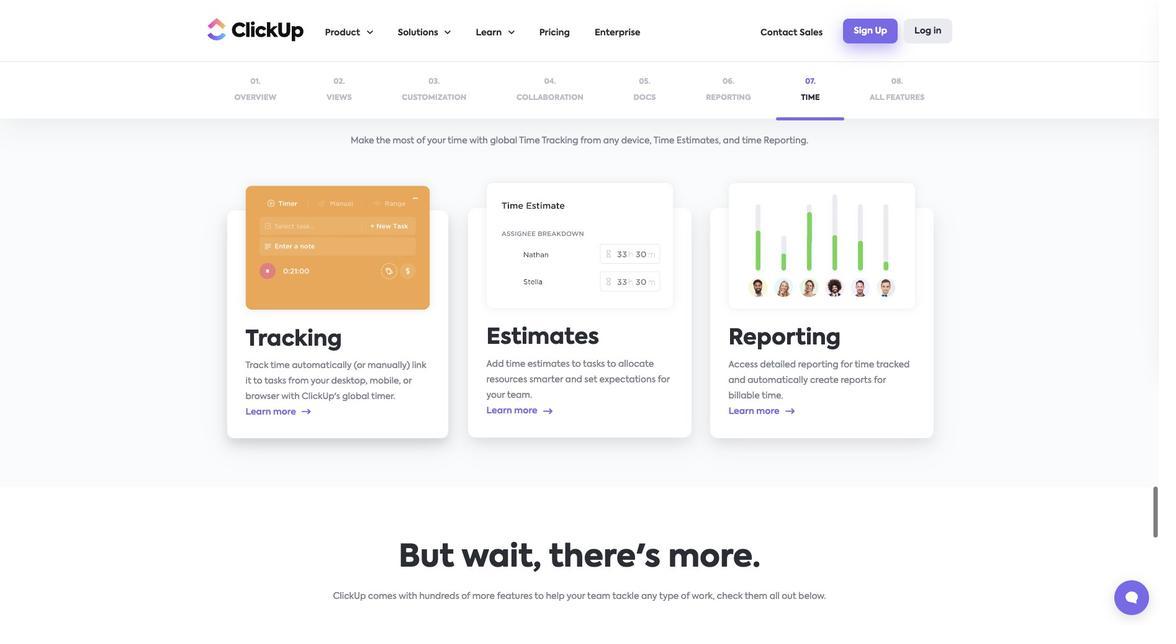 Task type: describe. For each thing, give the bounding box(es) containing it.
timer.
[[371, 392, 395, 401]]

more.
[[668, 543, 760, 574]]

from inside the track time automatically (or manually) link it to tasks from your desktop,             mobile, or browser with clickup's global timer.
[[288, 377, 308, 385]]

pricing link
[[539, 1, 570, 61]]

detailed
[[760, 360, 796, 369]]

and inside the access detailed reporting for time tracked and automatically create reports             for billable time.
[[729, 376, 746, 385]]

solutions button
[[398, 1, 451, 61]]

main navigation element
[[325, 1, 952, 61]]

time inside the access detailed reporting for time tracked and automatically create reports             for billable time.
[[855, 360, 874, 369]]

estimates,
[[677, 136, 721, 145]]

help
[[546, 592, 565, 601]]

contact sales link
[[761, 1, 823, 61]]

product
[[325, 29, 360, 37]]

2 horizontal spatial of
[[681, 592, 690, 601]]

tasks inside the add time estimates to tasks to allocate resources smarter and set             expectations for your team.
[[583, 360, 605, 369]]

product button
[[325, 1, 373, 61]]

views
[[327, 94, 352, 102]]

contact
[[761, 29, 797, 37]]

it
[[245, 377, 251, 385]]

mobile,
[[369, 377, 401, 385]]

tracking image
[[245, 186, 430, 310]]

clickup
[[333, 592, 366, 601]]

sign up button
[[843, 19, 898, 43]]

03.
[[429, 78, 440, 86]]

wait,
[[462, 543, 541, 574]]

enterprise link
[[595, 1, 640, 61]]

reports
[[841, 376, 872, 385]]

work,
[[692, 592, 715, 601]]

tracked
[[876, 360, 910, 369]]

made
[[646, 87, 739, 118]]

overview
[[234, 94, 277, 102]]

type
[[659, 592, 679, 601]]

log
[[915, 26, 931, 35]]

05.
[[639, 78, 650, 86]]

comes
[[368, 592, 397, 601]]

sign
[[854, 26, 873, 35]]

track time automatically (or manually) link it to tasks from your desktop,             mobile, or browser with clickup's global timer.
[[245, 361, 426, 401]]

most
[[393, 136, 414, 145]]

manually)
[[367, 361, 410, 370]]

learn more for estimates
[[486, 407, 537, 416]]

your right 'most'
[[427, 136, 446, 145]]

desktop,
[[331, 377, 367, 385]]

learn more link for tracking
[[245, 407, 311, 416]]

automatically inside the track time automatically (or manually) link it to tasks from your desktop,             mobile, or browser with clickup's global timer.
[[292, 361, 351, 370]]

out
[[782, 592, 796, 601]]

add time estimates to tasks to allocate resources smarter and set             expectations for your team.
[[486, 360, 670, 400]]

0 vertical spatial reporting
[[706, 94, 751, 102]]

0 vertical spatial global
[[490, 136, 517, 145]]

contact sales
[[761, 29, 823, 37]]

check
[[717, 592, 743, 601]]

team
[[587, 592, 610, 601]]

or
[[403, 377, 411, 385]]

0 horizontal spatial any
[[603, 136, 619, 145]]

smarter
[[529, 376, 563, 385]]

time right device,
[[654, 136, 674, 145]]

solutions
[[398, 29, 438, 37]]

and inside the add time estimates to tasks to allocate resources smarter and set             expectations for your team.
[[565, 376, 582, 385]]

create
[[810, 376, 839, 385]]

reporting.
[[764, 136, 808, 145]]

but wait,         there's more.
[[399, 543, 760, 574]]

1 horizontal spatial of
[[461, 592, 470, 601]]

learn button
[[476, 1, 514, 61]]

time left the 'reporting.' at the right top
[[742, 136, 762, 145]]

sales
[[800, 29, 823, 37]]

make the most of your time with global time tracking from any         device, time estimates, and time reporting.
[[351, 136, 808, 145]]

1 vertical spatial reporting
[[729, 327, 841, 349]]

to up expectations
[[607, 360, 616, 369]]

sign up
[[854, 26, 887, 35]]

all
[[870, 94, 884, 102]]

there's
[[549, 543, 661, 574]]

tasks inside the track time automatically (or manually) link it to tasks from your desktop,             mobile, or browser with clickup's global timer.
[[264, 377, 286, 385]]

08.
[[891, 78, 903, 86]]

billable
[[729, 391, 760, 400]]

list containing product
[[325, 1, 761, 61]]

time         management made easy.
[[332, 87, 828, 118]]

your right help
[[567, 592, 585, 601]]

time down customization
[[448, 136, 467, 145]]

access
[[729, 360, 758, 369]]

make
[[351, 136, 374, 145]]

but
[[399, 543, 454, 574]]

time inside the add time estimates to tasks to allocate resources smarter and set             expectations for your team.
[[506, 360, 525, 369]]

learn for reporting
[[729, 407, 754, 416]]

tackle
[[612, 592, 639, 601]]

more for reporting
[[756, 407, 780, 416]]

04.
[[544, 78, 556, 86]]

resources
[[486, 376, 527, 385]]

01.
[[250, 78, 261, 86]]

time down management
[[519, 136, 540, 145]]

0 vertical spatial tracking
[[542, 136, 578, 145]]

in
[[934, 26, 941, 35]]

the
[[376, 136, 390, 145]]

track
[[245, 361, 268, 370]]

to right estimates
[[572, 360, 581, 369]]

(or
[[353, 361, 365, 370]]

your inside the track time automatically (or manually) link it to tasks from your desktop,             mobile, or browser with clickup's global timer.
[[310, 377, 329, 385]]

1 vertical spatial any
[[641, 592, 657, 601]]



Task type: vqa. For each thing, say whether or not it's contained in the screenshot.
workflows
no



Task type: locate. For each thing, give the bounding box(es) containing it.
time.
[[762, 391, 783, 400]]

for down tracked
[[874, 376, 886, 385]]

2 horizontal spatial with
[[469, 136, 488, 145]]

1 horizontal spatial tracking
[[542, 136, 578, 145]]

reporting down 06.
[[706, 94, 751, 102]]

0 vertical spatial tasks
[[583, 360, 605, 369]]

tracking down time         management made easy.
[[542, 136, 578, 145]]

2 learn more from the left
[[729, 407, 780, 416]]

all
[[770, 592, 780, 601]]

more for estimates
[[514, 407, 537, 416]]

1 vertical spatial tasks
[[264, 377, 286, 385]]

2 learn more link from the left
[[729, 407, 795, 416]]

clickup's
[[301, 392, 340, 401]]

tasks up set
[[583, 360, 605, 369]]

access detailed reporting for time tracked and automatically create reports             for billable time.
[[729, 360, 910, 400]]

learn more down "billable"
[[729, 407, 780, 416]]

1 horizontal spatial tasks
[[583, 360, 605, 369]]

1 horizontal spatial from
[[580, 136, 601, 145]]

learn more down team.
[[486, 407, 537, 416]]

clickup comes         with hundreds of more features to help your team tackle any type of work, check them all out below.
[[333, 592, 826, 601]]

reporting up detailed
[[729, 327, 841, 349]]

1 vertical spatial automatically
[[748, 376, 808, 385]]

from
[[580, 136, 601, 145], [288, 377, 308, 385]]

0 horizontal spatial tasks
[[264, 377, 286, 385]]

1 horizontal spatial for
[[841, 360, 853, 369]]

management
[[418, 87, 638, 118]]

set
[[584, 376, 597, 385]]

learn more link for estimates
[[486, 407, 553, 416]]

0 horizontal spatial for
[[658, 376, 670, 385]]

learn more link down time.
[[729, 407, 795, 416]]

1 vertical spatial with
[[281, 392, 299, 401]]

all features
[[870, 94, 925, 102]]

automatically inside the access detailed reporting for time tracked and automatically create reports             for billable time.
[[748, 376, 808, 385]]

and
[[723, 136, 740, 145], [565, 376, 582, 385], [729, 376, 746, 385]]

for right expectations
[[658, 376, 670, 385]]

any left device,
[[603, 136, 619, 145]]

time up resources
[[506, 360, 525, 369]]

global down desktop,
[[342, 392, 369, 401]]

device,
[[621, 136, 652, 145]]

your inside the add time estimates to tasks to allocate resources smarter and set             expectations for your team.
[[486, 391, 505, 400]]

estimates
[[528, 360, 570, 369]]

tasks
[[583, 360, 605, 369], [264, 377, 286, 385]]

for up reports
[[841, 360, 853, 369]]

allocate
[[618, 360, 654, 369]]

1 vertical spatial features
[[497, 592, 533, 601]]

0 vertical spatial features
[[886, 94, 925, 102]]

3 learn more from the left
[[245, 407, 296, 416]]

of right hundreds
[[461, 592, 470, 601]]

0 vertical spatial automatically
[[292, 361, 351, 370]]

and right estimates,
[[723, 136, 740, 145]]

easy.
[[747, 87, 828, 118]]

3 learn more link from the left
[[245, 407, 311, 416]]

learn more link down team.
[[486, 407, 553, 416]]

with inside the track time automatically (or manually) link it to tasks from your desktop,             mobile, or browser with clickup's global timer.
[[281, 392, 299, 401]]

to left help
[[535, 592, 544, 601]]

your up clickup's
[[310, 377, 329, 385]]

1 vertical spatial from
[[288, 377, 308, 385]]

1 vertical spatial tracking
[[245, 329, 342, 350]]

learn more for reporting
[[729, 407, 780, 416]]

learn inside dropdown button
[[476, 29, 502, 37]]

estimates image
[[486, 183, 673, 308]]

2 horizontal spatial learn more
[[729, 407, 780, 416]]

enterprise
[[595, 29, 640, 37]]

to right it
[[253, 377, 262, 385]]

more down time.
[[756, 407, 780, 416]]

pricing
[[539, 29, 570, 37]]

0 horizontal spatial learn more
[[245, 407, 296, 416]]

0 horizontal spatial of
[[416, 136, 425, 145]]

collaboration
[[517, 94, 584, 102]]

any left type
[[641, 592, 657, 601]]

link
[[412, 361, 426, 370]]

hundreds
[[419, 592, 459, 601]]

list
[[325, 1, 761, 61]]

expectations
[[599, 376, 656, 385]]

estimates
[[486, 327, 599, 349]]

of right type
[[681, 592, 690, 601]]

1 learn more from the left
[[486, 407, 537, 416]]

global inside the track time automatically (or manually) link it to tasks from your desktop,             mobile, or browser with clickup's global timer.
[[342, 392, 369, 401]]

learn for estimates
[[486, 407, 512, 416]]

0 horizontal spatial with
[[281, 392, 299, 401]]

tasks up "browser"
[[264, 377, 286, 385]]

global
[[490, 136, 517, 145], [342, 392, 369, 401]]

of right 'most'
[[416, 136, 425, 145]]

to inside the track time automatically (or manually) link it to tasks from your desktop,             mobile, or browser with clickup's global timer.
[[253, 377, 262, 385]]

features left help
[[497, 592, 533, 601]]

team.
[[507, 391, 532, 400]]

learn more for tracking
[[245, 407, 296, 416]]

reporting image
[[729, 183, 915, 308]]

docs
[[634, 94, 656, 102]]

reporting
[[706, 94, 751, 102], [729, 327, 841, 349]]

06.
[[723, 78, 734, 86]]

1 horizontal spatial learn more
[[486, 407, 537, 416]]

tracking
[[542, 136, 578, 145], [245, 329, 342, 350]]

below.
[[798, 592, 826, 601]]

automatically down detailed
[[748, 376, 808, 385]]

1 horizontal spatial global
[[490, 136, 517, 145]]

0 horizontal spatial features
[[497, 592, 533, 601]]

1 horizontal spatial features
[[886, 94, 925, 102]]

1 horizontal spatial any
[[641, 592, 657, 601]]

0 horizontal spatial tracking
[[245, 329, 342, 350]]

from up clickup's
[[288, 377, 308, 385]]

learn more link
[[486, 407, 553, 416], [729, 407, 795, 416], [245, 407, 311, 416]]

for inside the add time estimates to tasks to allocate resources smarter and set             expectations for your team.
[[658, 376, 670, 385]]

to
[[572, 360, 581, 369], [607, 360, 616, 369], [253, 377, 262, 385], [535, 592, 544, 601]]

1 horizontal spatial learn more link
[[486, 407, 553, 416]]

more down "browser"
[[273, 407, 296, 416]]

time up reports
[[855, 360, 874, 369]]

your
[[427, 136, 446, 145], [310, 377, 329, 385], [486, 391, 505, 400], [567, 592, 585, 601]]

features down 08.
[[886, 94, 925, 102]]

add
[[486, 360, 504, 369]]

0 horizontal spatial automatically
[[292, 361, 351, 370]]

1 horizontal spatial automatically
[[748, 376, 808, 385]]

time right track
[[270, 361, 289, 370]]

0 vertical spatial from
[[580, 136, 601, 145]]

02.
[[334, 78, 345, 86]]

customization
[[402, 94, 467, 102]]

learn more link for reporting
[[729, 407, 795, 416]]

time
[[448, 136, 467, 145], [742, 136, 762, 145], [506, 360, 525, 369], [855, 360, 874, 369], [270, 361, 289, 370]]

2 horizontal spatial for
[[874, 376, 886, 385]]

time down 02.
[[332, 87, 410, 118]]

your down resources
[[486, 391, 505, 400]]

2 horizontal spatial learn more link
[[729, 407, 795, 416]]

0 horizontal spatial from
[[288, 377, 308, 385]]

07.
[[805, 78, 816, 86]]

0 horizontal spatial learn more link
[[245, 407, 311, 416]]

more
[[514, 407, 537, 416], [756, 407, 780, 416], [273, 407, 296, 416], [472, 592, 495, 601]]

1 vertical spatial global
[[342, 392, 369, 401]]

features
[[886, 94, 925, 102], [497, 592, 533, 601]]

from down time         management made easy.
[[580, 136, 601, 145]]

0 vertical spatial with
[[469, 136, 488, 145]]

more down team.
[[514, 407, 537, 416]]

time inside the track time automatically (or manually) link it to tasks from your desktop,             mobile, or browser with clickup's global timer.
[[270, 361, 289, 370]]

more down wait,
[[472, 592, 495, 601]]

0 horizontal spatial global
[[342, 392, 369, 401]]

2 vertical spatial with
[[399, 592, 417, 601]]

automatically
[[292, 361, 351, 370], [748, 376, 808, 385]]

with
[[469, 136, 488, 145], [281, 392, 299, 401], [399, 592, 417, 601]]

time down 07.
[[801, 94, 820, 102]]

and left set
[[565, 376, 582, 385]]

learn more link down "browser"
[[245, 407, 311, 416]]

1 learn more link from the left
[[486, 407, 553, 416]]

0 vertical spatial any
[[603, 136, 619, 145]]

up
[[875, 26, 887, 35]]

learn for tracking
[[245, 407, 271, 416]]

more for tracking
[[273, 407, 296, 416]]

tracking up track
[[245, 329, 342, 350]]

any
[[603, 136, 619, 145], [641, 592, 657, 601]]

learn more down "browser"
[[245, 407, 296, 416]]

global down management
[[490, 136, 517, 145]]

log in link
[[904, 19, 952, 43]]

log in
[[915, 26, 941, 35]]

browser
[[245, 392, 279, 401]]

1 horizontal spatial with
[[399, 592, 417, 601]]

reporting
[[798, 360, 838, 369]]

them
[[745, 592, 767, 601]]

automatically up clickup's
[[292, 361, 351, 370]]

and down access
[[729, 376, 746, 385]]



